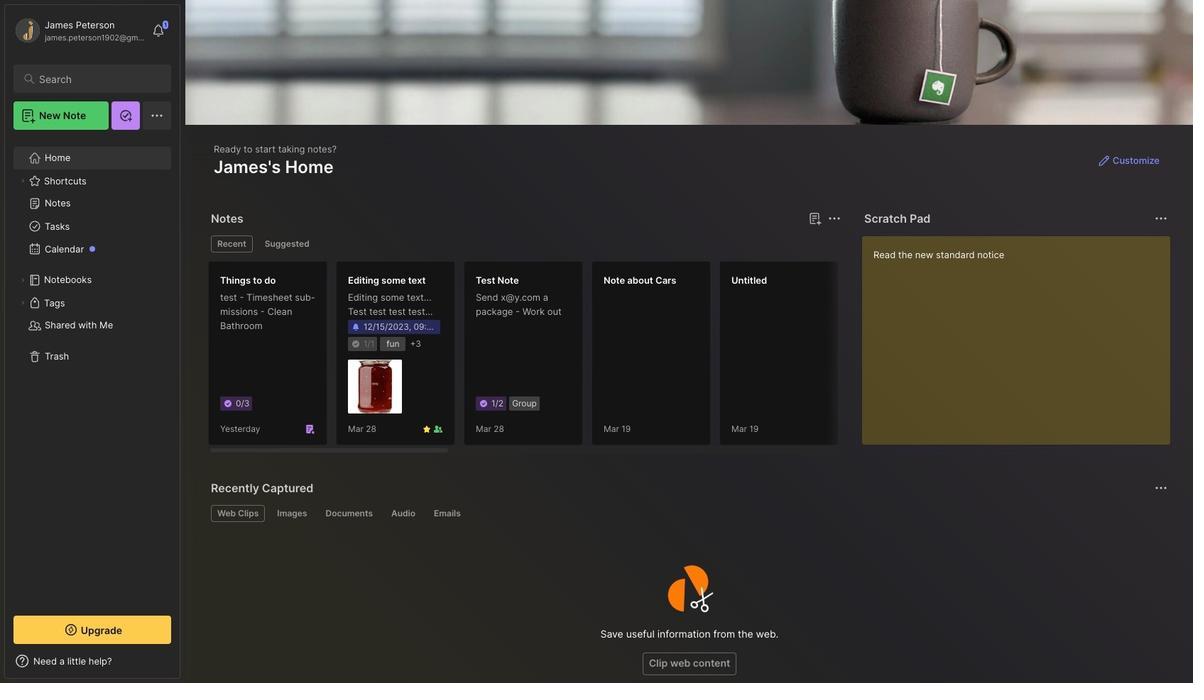 Task type: locate. For each thing, give the bounding box(es) containing it.
0 horizontal spatial more actions image
[[826, 210, 843, 227]]

more actions image
[[826, 210, 843, 227], [1153, 480, 1170, 497]]

tree inside main element
[[5, 138, 180, 604]]

tab
[[211, 236, 253, 253], [258, 236, 316, 253], [211, 506, 265, 523], [271, 506, 314, 523], [319, 506, 379, 523], [385, 506, 422, 523], [428, 506, 467, 523]]

main element
[[0, 0, 185, 684]]

0 vertical spatial tab list
[[211, 236, 839, 253]]

1 vertical spatial more actions image
[[1153, 480, 1170, 497]]

Search text field
[[39, 72, 158, 86]]

Start writing… text field
[[874, 237, 1170, 434]]

tab list
[[211, 236, 839, 253], [211, 506, 1165, 523]]

None search field
[[39, 70, 158, 87]]

click to collapse image
[[179, 658, 190, 675]]

0 vertical spatial more actions image
[[826, 210, 843, 227]]

expand tags image
[[18, 299, 27, 308]]

1 vertical spatial tab list
[[211, 506, 1165, 523]]

expand notebooks image
[[18, 276, 27, 285]]

WHAT'S NEW field
[[5, 651, 180, 673]]

tree
[[5, 138, 180, 604]]

More actions field
[[825, 209, 844, 229], [1151, 209, 1171, 229], [1151, 479, 1171, 499]]

row group
[[208, 261, 1193, 455]]

more actions image
[[1153, 210, 1170, 227]]

1 horizontal spatial more actions image
[[1153, 480, 1170, 497]]



Task type: describe. For each thing, give the bounding box(es) containing it.
Account field
[[13, 16, 145, 45]]

2 tab list from the top
[[211, 506, 1165, 523]]

none search field inside main element
[[39, 70, 158, 87]]

thumbnail image
[[348, 360, 402, 414]]

1 tab list from the top
[[211, 236, 839, 253]]



Task type: vqa. For each thing, say whether or not it's contained in the screenshot.
1st 'tab list'
yes



